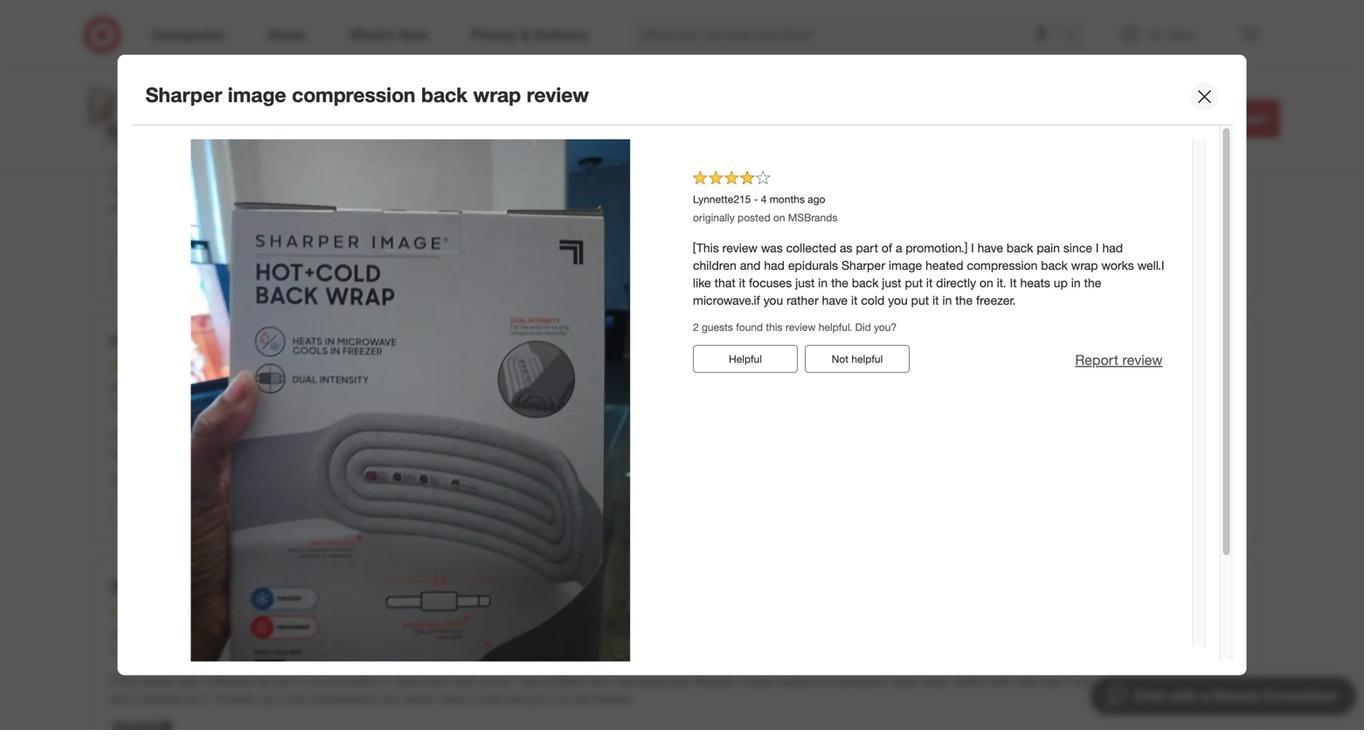 Task type: describe. For each thing, give the bounding box(es) containing it.
1 vertical spatial it
[[215, 691, 222, 707]]

helpful. for rather
[[819, 321, 853, 334]]

1 vertical spatial microwave.if
[[310, 691, 377, 707]]

ones.
[[867, 165, 896, 180]]

if
[[243, 446, 249, 461]]

did for often.
[[267, 228, 283, 241]]

2 house from the left
[[1138, 428, 1171, 443]]

msbrands down 4 months ago
[[205, 645, 255, 658]]

msbrands inside shellbell1228 - 3 months ago originally posted on msbrands
[[205, 136, 255, 149]]

4 inside lynnette215 - 4 months ago originally posted on msbrands
[[761, 193, 767, 206]]

collected for did you find this review helpful?
[[203, 428, 254, 443]]

shellbell1228
[[110, 117, 172, 131]]

heat inside [this review was collected as part of a promotion.] i love this compression back wrap and it has come in handy for me as well as my loved ones. my husband is on his feet all day at work lifting heavy items. he comes home with a sore back often. i told him to use this and the heat gave him much needed relief almost instantly. after 20 minutes of use he had very little back pain. now he uses this almost nightly and swears it has made improvements on his back pain. amazing!
[[491, 182, 515, 198]]

helpful button
[[693, 345, 798, 373]]

%
[[1048, 112, 1058, 125]]

1 horizontal spatial use
[[878, 182, 898, 198]]

chat with a beauty consultant
[[1134, 688, 1338, 705]]

from
[[310, 446, 335, 461]]

not for amazing relief!
[[249, 260, 266, 273]]

items.
[[1195, 165, 1227, 180]]

find
[[149, 474, 166, 487]]

report for highly recommend
[[1150, 505, 1194, 522]]

relief!
[[183, 68, 228, 88]]

shop all sharper image sharper image heated body wrap
[[168, 85, 395, 124]]

ago inside shellbell1228 - 3 months ago originally posted on msbrands
[[228, 117, 246, 131]]

msbrands inside lynnette215 - 4 months ago originally posted on msbrands
[[788, 211, 838, 225]]

sharper image compression back wrap review dialog
[[118, 55, 1247, 731]]

originally posted on msbrands for these.
[[110, 399, 255, 412]]

compression inside [this review was collected as part of a promotion.] i love this compression back wrap and it has come in handy for me as well as my loved ones. my husband is on his feet all day at work lifting heavy items. he comes home with a sore back often. i told him to use this and the heat gave him much needed relief almost instantly. after 20 minutes of use he had very little back pain. now he uses this almost nightly and swears it has made improvements on his back pain. amazing!
[[443, 165, 514, 180]]

2
[[693, 321, 699, 334]]

gave
[[518, 182, 544, 198]]

part for 2 guests found this review helpful. did you?
[[856, 240, 879, 256]]

add to cart button
[[1183, 100, 1280, 138]]

10 link
[[168, 132, 282, 152]]

immediately
[[1002, 428, 1068, 443]]

husband
[[920, 165, 967, 180]]

children inside sharper image compression back wrap review "dialog"
[[693, 258, 737, 273]]

- for [this review was collected as part of a promotion.] i have back pain since i had children and had epidurals sharper image heated compression back wrap works well.i like that it focuses just in the back just put it directly on it. it heats up in the microwave.if you rather have it cold you put it in the freezer.
[[754, 193, 758, 206]]

up inside sharper image compression back wrap review "dialog"
[[1054, 275, 1068, 291]]

0 horizontal spatial image
[[226, 107, 267, 124]]

so
[[845, 428, 858, 443]]

guests
[[702, 321, 733, 334]]

found for [this review was collected as part of a promotion.] i have back pain since i had children and had epidurals sharper image heated compression back wrap works well.i like that it focuses just in the back just put it directly on it. it heats up in the microwave.if you rather have it cold you put it in the freezer.
[[736, 321, 763, 334]]

is
[[971, 165, 980, 180]]

now
[[1055, 182, 1079, 198]]

this up amazing!
[[423, 182, 443, 198]]

after
[[771, 182, 797, 198]]

ago inside lynnette215 - 4 months ago originally posted on msbrands
[[808, 193, 826, 206]]

and inside sharper image compression back wrap review "dialog"
[[740, 258, 761, 273]]

loved
[[834, 165, 863, 180]]

recommend
[[164, 331, 259, 351]]

suffer
[[276, 446, 307, 461]]

1 vertical spatial has
[[186, 200, 205, 215]]

1 vertical spatial focuses
[[1075, 674, 1118, 689]]

handy
[[682, 165, 715, 180]]

told
[[338, 182, 359, 198]]

0 horizontal spatial works
[[952, 674, 985, 689]]

needed
[[605, 182, 647, 198]]

collected for 2 guests found this review helpful. did you?
[[786, 240, 837, 256]]

this right the find
[[169, 474, 186, 487]]

1 him from the left
[[362, 182, 382, 198]]

cold inside the [this review was collected as part of a promotion.] everyone in the house can get relief. love this. whether you v need heat or cold it's so easy to use and provides immediately relief. every house should have one of these. especially if you suffer from back and neck pain
[[800, 428, 824, 443]]

highly recommend
[[110, 331, 259, 351]]

very
[[942, 182, 965, 198]]

these.
[[148, 446, 181, 461]]

shellbell1228 - 3 months ago originally posted on msbrands
[[110, 117, 255, 149]]

at
[[1082, 165, 1093, 180]]

shop
[[168, 85, 201, 102]]

1 vertical spatial sharper image compression back wrap review
[[110, 577, 477, 597]]

can
[[513, 428, 533, 443]]

helpful for highly recommend
[[269, 506, 300, 519]]

use inside the [this review was collected as part of a promotion.] everyone in the house can get relief. love this. whether you v need heat or cold it's so easy to use and provides immediately relief. every house should have one of these. especially if you suffer from back and neck pain
[[905, 428, 924, 443]]

1 vertical spatial heated
[[776, 674, 814, 689]]

uses
[[1100, 182, 1125, 198]]

20
[[800, 182, 814, 198]]

all inside [this review was collected as part of a promotion.] i love this compression back wrap and it has come in handy for me as well as my loved ones. my husband is on his feet all day at work lifting heavy items. he comes home with a sore back often. i told him to use this and the heat gave him much needed relief almost instantly. after 20 minutes of use he had very little back pain. now he uses this almost nightly and swears it has made improvements on his back pain. amazing!
[[1044, 165, 1056, 180]]

1 horizontal spatial has
[[612, 165, 631, 180]]

improvements
[[243, 200, 321, 215]]

especially
[[185, 446, 240, 461]]

image of sharper image heated body wrap image
[[84, 84, 154, 154]]

a inside the [this review was collected as part of a promotion.] everyone in the house can get relief. love this. whether you v need heat or cold it's so easy to use and provides immediately relief. every house should have one of these. especially if you suffer from back and neck pain
[[313, 428, 319, 443]]

4 months ago
[[178, 627, 243, 640]]

amazing relief!
[[110, 68, 228, 88]]

get
[[536, 428, 554, 443]]

lifting
[[1126, 165, 1156, 180]]

0 horizontal spatial 3
[[148, 381, 154, 394]]

it's
[[827, 428, 842, 443]]

posted down 3 months ago
[[155, 399, 188, 412]]

1 horizontal spatial that
[[1040, 674, 1061, 689]]

[this review was collected as part of a promotion.] i love this compression back wrap and it has come in handy for me as well as my loved ones. my husband is on his feet all day at work lifting heavy items. he comes home with a sore back often. i told him to use this and the heat gave him much needed relief almost instantly. after 20 minutes of use he had very little back pain. now he uses this almost nightly and swears it has made improvements on his back pain. amazing!
[[110, 165, 1228, 215]]

originally inside lynnette215 - 4 months ago originally posted on msbrands
[[693, 211, 735, 225]]

this.
[[619, 428, 641, 443]]

to inside the [this review was collected as part of a promotion.] everyone in the house can get relief. love this. whether you v need heat or cold it's so easy to use and provides immediately relief. every house should have one of these. especially if you suffer from back and neck pain
[[890, 428, 901, 443]]

in inside [this review was collected as part of a promotion.] i love this compression back wrap and it has come in handy for me as well as my loved ones. my husband is on his feet all day at work lifting heavy items. he comes home with a sore back often. i told him to use this and the heat gave him much needed relief almost instantly. after 20 minutes of use he had very little back pain. now he uses this almost nightly and swears it has made improvements on his back pain. amazing!
[[669, 165, 678, 180]]

the inside the [this review was collected as part of a promotion.] everyone in the house can get relief. love this. whether you v need heat or cold it's so easy to use and provides immediately relief. every house should have one of these. especially if you suffer from back and neck pain
[[455, 428, 473, 443]]

my
[[900, 165, 916, 180]]

kk000
[[110, 381, 138, 394]]

since inside sharper image compression back wrap review "dialog"
[[1064, 240, 1093, 256]]

[this for you
[[110, 428, 136, 443]]

chat with a beauty consultant button
[[1090, 677, 1358, 717]]

pain inside the [this review was collected as part of a promotion.] everyone in the house can get relief. love this. whether you v need heat or cold it's so easy to use and provides immediately relief. every house should have one of these. especially if you suffer from back and neck pain
[[423, 446, 446, 461]]

home
[[169, 182, 200, 198]]

What can we help you find? suggestions appear below search field
[[631, 16, 1067, 54]]

0 horizontal spatial 4
[[178, 627, 184, 640]]

cold inside sharper image compression back wrap review "dialog"
[[861, 293, 885, 308]]

1 almost from the left
[[680, 182, 717, 198]]

0 horizontal spatial directly
[[141, 691, 181, 707]]

report for amazing relief!
[[1150, 259, 1194, 276]]

save
[[980, 112, 1002, 125]]

guest
[[119, 228, 145, 241]]

provides
[[952, 428, 999, 443]]

to inside [this review was collected as part of a promotion.] i love this compression back wrap and it has come in handy for me as well as my loved ones. my husband is on his feet all day at work lifting heavy items. he comes home with a sore back often. i told him to use this and the heat gave him much needed relief almost instantly. after 20 minutes of use he had very little back pain. now he uses this almost nightly and swears it has made improvements on his back pain. amazing!
[[386, 182, 397, 198]]

originally inside shellbell1228 - 3 months ago originally posted on msbrands
[[110, 136, 152, 149]]

consultant
[[1265, 688, 1338, 705]]

focuses inside sharper image compression back wrap review "dialog"
[[749, 275, 792, 291]]

1 vertical spatial it.
[[202, 691, 212, 707]]

back inside the [this review was collected as part of a promotion.] everyone in the house can get relief. love this. whether you v need heat or cold it's so easy to use and provides immediately relief. every house should have one of these. especially if you suffer from back and neck pain
[[339, 446, 365, 461]]

well
[[773, 165, 795, 180]]

heat inside the [this review was collected as part of a promotion.] everyone in the house can get relief. love this. whether you v need heat or cold it's so easy to use and provides immediately relief. every house should have one of these. especially if you suffer from back and neck pain
[[758, 428, 782, 443]]

love
[[395, 165, 417, 180]]

2 guests found this review helpful. did you?
[[693, 321, 897, 334]]

15
[[1036, 112, 1048, 125]]

msbrands up "if"
[[205, 399, 255, 412]]

months inside lynnette215 - 4 months ago originally posted on msbrands
[[770, 193, 805, 206]]

chat
[[1134, 688, 1166, 705]]

wrap inside [this review was collected as part of a promotion.] i love this compression back wrap and it has come in handy for me as well as my loved ones. my husband is on his feet all day at work lifting heavy items. he comes home with a sore back often. i told him to use this and the heat gave him much needed relief almost instantly. after 20 minutes of use he had very little back pain. now he uses this almost nightly and swears it has made improvements on his back pain. amazing!
[[547, 165, 574, 180]]

that inside sharper image compression back wrap review "dialog"
[[715, 275, 736, 291]]

whether
[[645, 428, 691, 443]]

easy
[[862, 428, 887, 443]]

often.
[[297, 182, 328, 198]]

collected down 4 months ago
[[203, 674, 254, 689]]

report review inside sharper image compression back wrap review "dialog"
[[1076, 352, 1163, 369]]

[this for guest
[[110, 165, 136, 180]]

directly inside sharper image compression back wrap review "dialog"
[[937, 275, 977, 291]]

works inside sharper image compression back wrap review "dialog"
[[1102, 258, 1135, 273]]

3 months ago
[[148, 381, 213, 394]]

$
[[1005, 112, 1010, 125]]

amazing!
[[420, 200, 471, 215]]

helpful inside sharper image compression back wrap review "dialog"
[[852, 353, 883, 366]]

pain inside sharper image compression back wrap review "dialog"
[[1037, 240, 1060, 256]]

0 vertical spatial image
[[277, 85, 316, 102]]

2 almost from the left
[[1152, 182, 1189, 198]]

1 horizontal spatial like
[[1019, 674, 1037, 689]]

0 horizontal spatial up
[[259, 691, 273, 707]]

0 horizontal spatial rather
[[404, 691, 436, 707]]

was down 4 months ago
[[178, 674, 200, 689]]

not helpful button for highly recommend
[[222, 498, 327, 526]]

0 vertical spatial his
[[1000, 165, 1016, 180]]

review inside the [this review was collected as part of a promotion.] everyone in the house can get relief. love this. whether you v need heat or cold it's so easy to use and provides immediately relief. every house should have one of these. especially if you suffer from back and neck pain
[[140, 428, 175, 443]]

you? for told
[[286, 228, 309, 241]]

a inside chat with a beauty consultant "button"
[[1202, 688, 1210, 705]]

report review button inside sharper image compression back wrap review "dialog"
[[1076, 351, 1163, 371]]

not helpful for relief!
[[249, 260, 300, 273]]

add to cart
[[1194, 110, 1269, 127]]

2.85
[[1010, 112, 1030, 125]]

found for [this review was collected as part of a promotion.] i love this compression back wrap and it has come in handy for me as well as my loved ones. my husband is on his feet all day at work lifting heavy items. he comes home with a sore back often. i told him to use this and the heat gave him much needed relief almost instantly. after 20 minutes of use he had very little back pain. now he uses this almost nightly and swears it has made improvements on his back pain. amazing!
[[148, 228, 175, 241]]

helpful
[[729, 353, 762, 366]]

this down lifting
[[1129, 182, 1148, 198]]

was for guests
[[761, 240, 783, 256]]

work
[[1096, 165, 1123, 180]]

promotion.] for 1 guest found this review helpful. did you?
[[323, 165, 385, 180]]

1 vertical spatial not helpful button
[[805, 345, 910, 373]]

0 horizontal spatial his
[[342, 200, 357, 215]]

1 vertical spatial children
[[544, 674, 587, 689]]

guest review image 1 of 1, full size image
[[154, 140, 667, 726]]

0 horizontal spatial heats
[[226, 691, 256, 707]]

0 horizontal spatial pain.
[[391, 200, 417, 215]]

originally posted on msbrands for on
[[110, 645, 255, 658]]

helpful. for often.
[[231, 228, 264, 241]]

love
[[590, 428, 615, 443]]

everyone
[[388, 428, 439, 443]]

lynnette215 for lynnette215 - 4 months ago originally posted on msbrands
[[693, 193, 751, 206]]

0 horizontal spatial use
[[400, 182, 420, 198]]

should
[[1175, 428, 1211, 443]]

0 horizontal spatial epidurals
[[639, 674, 689, 689]]

v
[[718, 428, 724, 443]]

relief
[[650, 182, 677, 198]]

helpful?
[[222, 474, 259, 487]]



Task type: vqa. For each thing, say whether or not it's contained in the screenshot.
second he
yes



Task type: locate. For each thing, give the bounding box(es) containing it.
1 vertical spatial heats
[[226, 691, 256, 707]]

focuses up "2 guests found this review helpful. did you?"
[[749, 275, 792, 291]]

the inside [this review was collected as part of a promotion.] i love this compression back wrap and it has come in handy for me as well as my loved ones. my husband is on his feet all day at work lifting heavy items. he comes home with a sore back often. i told him to use this and the heat gave him much needed relief almost instantly. after 20 minutes of use he had very little back pain. now he uses this almost nightly and swears it has made improvements on his back pain. amazing!
[[470, 182, 487, 198]]

1 horizontal spatial since
[[1064, 240, 1093, 256]]

feet
[[1019, 165, 1040, 180]]

not helpful down the 'improvements'
[[249, 260, 300, 273]]

1 horizontal spatial it
[[1010, 275, 1017, 291]]

was down lynnette215 - 4 months ago originally posted on msbrands
[[761, 240, 783, 256]]

as inside the [this review was collected as part of a promotion.] everyone in the house can get relief. love this. whether you v need heat or cold it's so easy to use and provides immediately relief. every house should have one of these. especially if you suffer from back and neck pain
[[257, 428, 270, 443]]

1 vertical spatial report
[[1076, 352, 1119, 369]]

was for you
[[178, 428, 200, 443]]

1 horizontal spatial 3
[[182, 117, 187, 131]]

search
[[1054, 28, 1096, 45]]

this up helpful button
[[766, 321, 783, 334]]

1 vertical spatial freezer.
[[593, 691, 633, 707]]

of inside sharper image compression back wrap review "dialog"
[[882, 240, 893, 256]]

0 vertical spatial helpful.
[[231, 228, 264, 241]]

amazing
[[110, 68, 179, 88]]

not helpful button down "2 guests found this review helpful. did you?"
[[805, 345, 910, 373]]

[this up 'he'
[[110, 165, 136, 180]]

0 horizontal spatial with
[[204, 182, 226, 198]]

his
[[1000, 165, 1016, 180], [342, 200, 357, 215]]

promotion.] for did you find this review helpful?
[[323, 428, 385, 443]]

was up especially
[[178, 428, 200, 443]]

[this review was collected as part of a promotion.] i have back pain since i had children and had epidurals sharper image heated compression back wrap works well.i like that it focuses just in the back just put it directly on it. it heats up in the microwave.if you rather have it cold you put it in the freezer. inside sharper image compression back wrap review "dialog"
[[693, 240, 1165, 308]]

not for highly recommend
[[249, 506, 266, 519]]

me
[[737, 165, 754, 180]]

0 vertical spatial not helpful button
[[222, 252, 327, 280]]

image up heated
[[277, 85, 316, 102]]

[this review was collected as part of a promotion.] i have back pain since i had children and had epidurals sharper image heated compression back wrap works well.i like that it focuses just in the back just put it directly on it. it heats up in the microwave.if you rather have it cold you put it in the freezer.
[[693, 240, 1165, 308], [110, 674, 1227, 707]]

lynnette215 left 4 months ago
[[110, 627, 168, 640]]

[this review was collected as part of a promotion.] everyone in the house can get relief. love this. whether you v need heat or cold it's so easy to use and provides immediately relief. every house should have one of these. especially if you suffer from back and neck pain
[[110, 428, 1241, 461]]

all left the day
[[1044, 165, 1056, 180]]

0 vertical spatial report review button
[[1150, 258, 1238, 278]]

all right shop
[[205, 85, 219, 102]]

this right love
[[420, 165, 440, 180]]

cold
[[861, 293, 885, 308], [800, 428, 824, 443], [478, 691, 502, 707]]

months inside shellbell1228 - 3 months ago originally posted on msbrands
[[190, 117, 226, 131]]

epidurals inside sharper image compression back wrap review "dialog"
[[788, 258, 838, 273]]

originally posted on msbrands
[[110, 399, 255, 412], [110, 645, 255, 658]]

2 him from the left
[[547, 182, 567, 198]]

report up every
[[1076, 352, 1119, 369]]

to right 'easy'
[[890, 428, 901, 443]]

2 horizontal spatial did
[[855, 321, 871, 334]]

have
[[978, 240, 1004, 256], [822, 293, 848, 308], [1215, 428, 1241, 443], [395, 674, 421, 689], [439, 691, 465, 707]]

part for 1 guest found this review helpful. did you?
[[273, 165, 296, 180]]

heat
[[491, 182, 515, 198], [758, 428, 782, 443]]

0 horizontal spatial well.i
[[988, 674, 1015, 689]]

1 horizontal spatial well.i
[[1138, 258, 1165, 273]]

part inside [this review was collected as part of a promotion.] i love this compression back wrap and it has come in handy for me as well as my loved ones. my husband is on his feet all day at work lifting heavy items. he comes home with a sore back often. i told him to use this and the heat gave him much needed relief almost instantly. after 20 minutes of use he had very little back pain. now he uses this almost nightly and swears it has made improvements on his back pain. amazing!
[[273, 165, 296, 180]]

report down should
[[1150, 505, 1194, 522]]

0 vertical spatial heats
[[1021, 275, 1051, 291]]

not helpful button down the helpful?
[[222, 498, 327, 526]]

focuses left "chat"
[[1075, 674, 1118, 689]]

report review for relief!
[[1150, 259, 1238, 276]]

almost down heavy
[[1152, 182, 1189, 198]]

he down my
[[901, 182, 915, 198]]

it inside sharper image compression back wrap review "dialog"
[[1010, 275, 1017, 291]]

2 he from the left
[[1083, 182, 1096, 198]]

[this inside [this review was collected as part of a promotion.] i love this compression back wrap and it has come in handy for me as well as my loved ones. my husband is on his feet all day at work lifting heavy items. he comes home with a sore back often. i told him to use this and the heat gave him much needed relief almost instantly. after 20 minutes of use he had very little back pain. now he uses this almost nightly and swears it has made improvements on his back pain. amazing!
[[110, 165, 136, 180]]

0 horizontal spatial heat
[[491, 182, 515, 198]]

ago
[[228, 117, 246, 131], [808, 193, 826, 206], [195, 381, 213, 394], [225, 627, 243, 640]]

this inside sharper image compression back wrap review "dialog"
[[766, 321, 783, 334]]

you? for it
[[874, 321, 897, 334]]

it.
[[997, 275, 1007, 291], [202, 691, 212, 707]]

1 originally posted on msbrands from the top
[[110, 399, 255, 412]]

[this down [this review was collected as part of a promotion.] i love this compression back wrap and it has come in handy for me as well as my loved ones. my husband is on his feet all day at work lifting heavy items. he comes home with a sore back often. i told him to use this and the heat gave him much needed relief almost instantly. after 20 minutes of use he had very little back pain. now he uses this almost nightly and swears it has made improvements on his back pain. amazing!
[[693, 240, 719, 256]]

1 vertical spatial with
[[1170, 688, 1198, 705]]

- inside lynnette215 - 4 months ago originally posted on msbrands
[[754, 193, 758, 206]]

house left can
[[476, 428, 510, 443]]

- for [this review was collected as part of a promotion.] i love this compression back wrap and it has come in handy for me as well as my loved ones. my husband is on his feet all day at work lifting heavy items. he comes home with a sore back often. i told him to use this and the heat gave him much needed relief almost instantly. after 20 minutes of use he had very little back pain. now he uses this almost nightly and swears it has made improvements on his back pain. amazing!
[[175, 117, 179, 131]]

on inside lynnette215 - 4 months ago originally posted on msbrands
[[774, 211, 786, 225]]

of
[[299, 165, 310, 180], [864, 182, 875, 198], [882, 240, 893, 256], [299, 428, 310, 443], [134, 446, 145, 461], [299, 674, 310, 689]]

heated
[[271, 107, 318, 124]]

report review button for amazing relief!
[[1150, 258, 1238, 278]]

collected for 1 guest found this review helpful. did you?
[[203, 165, 254, 180]]

with inside [this review was collected as part of a promotion.] i love this compression back wrap and it has come in handy for me as well as my loved ones. my husband is on his feet all day at work lifting heavy items. he comes home with a sore back often. i told him to use this and the heat gave him much needed relief almost instantly. after 20 minutes of use he had very little back pain. now he uses this almost nightly and swears it has made improvements on his back pain. amazing!
[[204, 182, 226, 198]]

1 vertical spatial pain
[[423, 446, 446, 461]]

posted down 4 months ago
[[155, 645, 188, 658]]

much
[[571, 182, 601, 198]]

did for rather
[[855, 321, 871, 334]]

lynnette215 for lynnette215
[[110, 627, 168, 640]]

promotion.] inside sharper image compression back wrap review "dialog"
[[906, 240, 968, 256]]

sore
[[240, 182, 264, 198]]

report
[[1150, 259, 1194, 276], [1076, 352, 1119, 369], [1150, 505, 1194, 522]]

0 vertical spatial well.i
[[1138, 258, 1165, 273]]

was inside the [this review was collected as part of a promotion.] everyone in the house can get relief. love this. whether you v need heat or cold it's so easy to use and provides immediately relief. every house should have one of these. especially if you suffer from back and neck pain
[[178, 428, 200, 443]]

with right "chat"
[[1170, 688, 1198, 705]]

1 horizontal spatial his
[[1000, 165, 1016, 180]]

rather inside sharper image compression back wrap review "dialog"
[[787, 293, 819, 308]]

not down 1 guest found this review helpful. did you?
[[249, 260, 266, 273]]

has up needed
[[612, 165, 631, 180]]

made
[[209, 200, 240, 215]]

his down told
[[342, 200, 357, 215]]

1 house from the left
[[476, 428, 510, 443]]

1 vertical spatial lynnette215
[[110, 627, 168, 640]]

helpful. inside sharper image compression back wrap review "dialog"
[[819, 321, 853, 334]]

you? inside sharper image compression back wrap review "dialog"
[[874, 321, 897, 334]]

comes
[[129, 182, 166, 198]]

0 vertical spatial you?
[[286, 228, 309, 241]]

instantly.
[[720, 182, 767, 198]]

3 right kk000
[[148, 381, 154, 394]]

helpful down suffer
[[269, 506, 300, 519]]

to inside button
[[1224, 110, 1238, 127]]

0 horizontal spatial like
[[693, 275, 711, 291]]

1 horizontal spatial house
[[1138, 428, 1171, 443]]

1 horizontal spatial all
[[1044, 165, 1056, 180]]

collected down 20
[[786, 240, 837, 256]]

promotion.] for 2 guests found this review helpful. did you?
[[906, 240, 968, 256]]

collected up sore
[[203, 165, 254, 180]]

originally down instantly.
[[693, 211, 735, 225]]

cart
[[1242, 110, 1269, 127]]

beauty
[[1214, 688, 1261, 705]]

0 vertical spatial helpful
[[269, 260, 300, 273]]

neck
[[393, 446, 419, 461]]

him right told
[[362, 182, 382, 198]]

was inside sharper image compression back wrap review "dialog"
[[761, 240, 783, 256]]

was for guest
[[178, 165, 200, 180]]

add
[[1194, 110, 1220, 127]]

not helpful button down the 'improvements'
[[222, 252, 327, 280]]

back
[[421, 83, 468, 107], [517, 165, 544, 180], [267, 182, 294, 198], [995, 182, 1022, 198], [361, 200, 388, 215], [1007, 240, 1034, 256], [1041, 258, 1068, 273], [852, 275, 879, 291], [339, 446, 365, 461], [338, 577, 376, 597], [424, 674, 451, 689], [892, 674, 919, 689], [1178, 674, 1204, 689]]

it. inside sharper image compression back wrap review "dialog"
[[997, 275, 1007, 291]]

- inside shellbell1228 - 3 months ago originally posted on msbrands
[[175, 117, 179, 131]]

report review button for highly recommend
[[1150, 503, 1238, 523]]

was up home
[[178, 165, 200, 180]]

not
[[249, 260, 266, 273], [832, 353, 849, 366], [249, 506, 266, 519]]

0 vertical spatial all
[[205, 85, 219, 102]]

report review up every
[[1076, 352, 1163, 369]]

not helpful
[[249, 260, 300, 273], [832, 353, 883, 366], [249, 506, 300, 519]]

not helpful down "2 guests found this review helpful. did you?"
[[832, 353, 883, 366]]

1 vertical spatial his
[[342, 200, 357, 215]]

part inside the [this review was collected as part of a promotion.] everyone in the house can get relief. love this. whether you v need heat or cold it's so easy to use and provides immediately relief. every house should have one of these. especially if you suffer from back and neck pain
[[273, 428, 296, 443]]

little
[[969, 182, 991, 198]]

promotion.] inside the [this review was collected as part of a promotion.] everyone in the house can get relief. love this. whether you v need heat or cold it's so easy to use and provides immediately relief. every house should have one of these. especially if you suffer from back and neck pain
[[323, 428, 385, 443]]

sharper image compression back wrap review
[[146, 83, 589, 107], [110, 577, 477, 597]]

up
[[1054, 275, 1068, 291], [259, 691, 273, 707]]

- down shop
[[175, 117, 179, 131]]

msbrands
[[205, 136, 255, 149], [788, 211, 838, 225], [205, 399, 255, 412], [205, 645, 255, 658]]

him
[[362, 182, 382, 198], [547, 182, 567, 198]]

with inside "button"
[[1170, 688, 1198, 705]]

had inside [this review was collected as part of a promotion.] i love this compression back wrap and it has come in handy for me as well as my loved ones. my husband is on his feet all day at work lifting heavy items. he comes home with a sore back often. i told him to use this and the heat gave him much needed relief almost instantly. after 20 minutes of use he had very little back pain. now he uses this almost nightly and swears it has made improvements on his back pain. amazing!
[[918, 182, 939, 198]]

all inside shop all sharper image sharper image heated body wrap
[[205, 85, 219, 102]]

that
[[715, 275, 736, 291], [1040, 674, 1061, 689]]

1 horizontal spatial pain.
[[1025, 182, 1051, 198]]

1 he from the left
[[901, 182, 915, 198]]

1 horizontal spatial heats
[[1021, 275, 1051, 291]]

this down home
[[178, 228, 195, 241]]

epidurals
[[788, 258, 838, 273], [639, 674, 689, 689]]

review inside [this review was collected as part of a promotion.] i love this compression back wrap and it has come in handy for me as well as my loved ones. my husband is on his feet all day at work lifting heavy items. he comes home with a sore back often. i told him to use this and the heat gave him much needed relief almost instantly. after 20 minutes of use he had very little back pain. now he uses this almost nightly and swears it has made improvements on his back pain. amazing!
[[140, 165, 175, 180]]

almost
[[680, 182, 717, 198], [1152, 182, 1189, 198]]

0 horizontal spatial cold
[[478, 691, 502, 707]]

1 horizontal spatial did
[[267, 228, 283, 241]]

1 vertical spatial well.i
[[988, 674, 1015, 689]]

part inside sharper image compression back wrap review "dialog"
[[856, 240, 879, 256]]

1 vertical spatial not helpful
[[832, 353, 883, 366]]

1 vertical spatial -
[[754, 193, 758, 206]]

1 vertical spatial like
[[1019, 674, 1037, 689]]

0 vertical spatial epidurals
[[788, 258, 838, 273]]

house right every
[[1138, 428, 1171, 443]]

helpful up 'easy'
[[852, 353, 883, 366]]

freezer. inside sharper image compression back wrap review "dialog"
[[977, 293, 1016, 308]]

with up made
[[204, 182, 226, 198]]

3 down shop
[[182, 117, 187, 131]]

1 vertical spatial helpful
[[852, 353, 883, 366]]

report inside sharper image compression back wrap review "dialog"
[[1076, 352, 1119, 369]]

collected inside [this review was collected as part of a promotion.] i love this compression back wrap and it has come in handy for me as well as my loved ones. my husband is on his feet all day at work lifting heavy items. he comes home with a sore back often. i told him to use this and the heat gave him much needed relief almost instantly. after 20 minutes of use he had very little back pain. now he uses this almost nightly and swears it has made improvements on his back pain. amazing!
[[203, 165, 254, 180]]

10
[[250, 133, 264, 148]]

1 guest found this review helpful. did you?
[[110, 228, 309, 241]]

he
[[110, 182, 126, 198]]

relief. right get
[[557, 428, 586, 443]]

and
[[578, 165, 598, 180], [446, 182, 467, 198], [110, 200, 131, 215], [740, 258, 761, 273], [928, 428, 948, 443], [369, 446, 389, 461], [591, 674, 611, 689]]

0 vertical spatial not
[[249, 260, 266, 273]]

in inside the [this review was collected as part of a promotion.] everyone in the house can get relief. love this. whether you v need heat or cold it's so easy to use and provides immediately relief. every house should have one of these. especially if you suffer from back and neck pain
[[443, 428, 452, 443]]

for
[[719, 165, 733, 180]]

-
[[175, 117, 179, 131], [754, 193, 758, 206]]

[this up guest review image 1 of 1, zoom in
[[110, 674, 136, 689]]

0 horizontal spatial freezer.
[[593, 691, 633, 707]]

report review for recommend
[[1150, 505, 1238, 522]]

(
[[1033, 112, 1036, 125]]

0 vertical spatial report review
[[1150, 259, 1238, 276]]

you?
[[286, 228, 309, 241], [874, 321, 897, 334]]

him right the gave
[[547, 182, 567, 198]]

focuses
[[749, 275, 792, 291], [1075, 674, 1118, 689]]

posted down shellbell1228
[[155, 136, 188, 149]]

with
[[204, 182, 226, 198], [1170, 688, 1198, 705]]

pain. down love
[[391, 200, 417, 215]]

0 horizontal spatial heated
[[776, 674, 814, 689]]

1 horizontal spatial heat
[[758, 428, 782, 443]]

lynnette215 - 4 months ago originally posted on msbrands
[[693, 193, 838, 225]]

has
[[612, 165, 631, 180], [186, 200, 205, 215]]

[this inside sharper image compression back wrap review "dialog"
[[693, 240, 719, 256]]

1 vertical spatial epidurals
[[639, 674, 689, 689]]

1 horizontal spatial pain
[[454, 674, 477, 689]]

children
[[693, 258, 737, 273], [544, 674, 587, 689]]

1 horizontal spatial him
[[547, 182, 567, 198]]

2 horizontal spatial pain
[[1037, 240, 1060, 256]]

1 horizontal spatial helpful.
[[819, 321, 853, 334]]

have inside the [this review was collected as part of a promotion.] everyone in the house can get relief. love this. whether you v need heat or cold it's so easy to use and provides immediately relief. every house should have one of these. especially if you suffer from back and neck pain
[[1215, 428, 1241, 443]]

0 horizontal spatial all
[[205, 85, 219, 102]]

msbrands up sore
[[205, 136, 255, 149]]

or
[[786, 428, 797, 443]]

0 vertical spatial children
[[693, 258, 737, 273]]

was inside [this review was collected as part of a promotion.] i love this compression back wrap and it has come in handy for me as well as my loved ones. my husband is on his feet all day at work lifting heavy items. he comes home with a sore back often. i told him to use this and the heat gave him much needed relief almost instantly. after 20 minutes of use he had very little back pain. now he uses this almost nightly and swears it has made improvements on his back pain. amazing!
[[178, 165, 200, 180]]

1 horizontal spatial found
[[736, 321, 763, 334]]

0 horizontal spatial he
[[901, 182, 915, 198]]

1 vertical spatial since
[[481, 674, 510, 689]]

0 horizontal spatial -
[[175, 117, 179, 131]]

helpful
[[269, 260, 300, 273], [852, 353, 883, 366], [269, 506, 300, 519]]

0 horizontal spatial has
[[186, 200, 205, 215]]

report review
[[1150, 259, 1238, 276], [1076, 352, 1163, 369], [1150, 505, 1238, 522]]

not helpful inside sharper image compression back wrap review "dialog"
[[832, 353, 883, 366]]

posted inside lynnette215 - 4 months ago originally posted on msbrands
[[738, 211, 771, 225]]

helpful down the 'improvements'
[[269, 260, 300, 273]]

found inside sharper image compression back wrap review "dialog"
[[736, 321, 763, 334]]

lynnette215 inside lynnette215 - 4 months ago originally posted on msbrands
[[693, 193, 751, 206]]

collected inside the [this review was collected as part of a promotion.] everyone in the house can get relief. love this. whether you v need heat or cold it's so easy to use and provides immediately relief. every house should have one of these. especially if you suffer from back and neck pain
[[203, 428, 254, 443]]

use
[[400, 182, 420, 198], [878, 182, 898, 198], [905, 428, 924, 443]]

0 vertical spatial 4
[[761, 193, 767, 206]]

1 horizontal spatial relief.
[[1072, 428, 1100, 443]]

[this up one
[[110, 428, 136, 443]]

image
[[277, 85, 316, 102], [226, 107, 267, 124]]

1 horizontal spatial lynnette215
[[693, 193, 751, 206]]

body
[[322, 107, 357, 124]]

need
[[727, 428, 755, 443]]

1 vertical spatial [this review was collected as part of a promotion.] i have back pain since i had children and had epidurals sharper image heated compression back wrap works well.i like that it focuses just in the back just put it directly on it. it heats up in the microwave.if you rather have it cold you put it in the freezer.
[[110, 674, 1227, 707]]

this
[[420, 165, 440, 180], [423, 182, 443, 198], [1129, 182, 1148, 198], [178, 228, 195, 241], [766, 321, 783, 334], [169, 474, 186, 487]]

[this inside the [this review was collected as part of a promotion.] everyone in the house can get relief. love this. whether you v need heat or cold it's so easy to use and provides immediately relief. every house should have one of these. especially if you suffer from back and neck pain
[[110, 428, 136, 443]]

not helpful for recommend
[[249, 506, 300, 519]]

2 horizontal spatial cold
[[861, 293, 885, 308]]

his left the feet
[[1000, 165, 1016, 180]]

house
[[476, 428, 510, 443], [1138, 428, 1171, 443]]

2 originally posted on msbrands from the top
[[110, 645, 255, 658]]

all
[[205, 85, 219, 102], [1044, 165, 1056, 180]]

0 vertical spatial pain.
[[1025, 182, 1051, 198]]

collected inside sharper image compression back wrap review "dialog"
[[786, 240, 837, 256]]

2 vertical spatial cold
[[478, 691, 502, 707]]

found right guests
[[736, 321, 763, 334]]

originally posted on msbrands down 4 months ago
[[110, 645, 255, 658]]

1 vertical spatial 3
[[148, 381, 154, 394]]

had
[[918, 182, 939, 198], [1103, 240, 1123, 256], [764, 258, 785, 273], [520, 674, 540, 689], [615, 674, 635, 689]]

heats
[[1021, 275, 1051, 291], [226, 691, 256, 707]]

[this for guests
[[693, 240, 719, 256]]

originally down kk000
[[110, 399, 152, 412]]

to right add
[[1224, 110, 1238, 127]]

0 horizontal spatial since
[[481, 674, 510, 689]]

not helpful down the helpful?
[[249, 506, 300, 519]]

originally up guest review image 1 of 1, zoom in
[[110, 645, 152, 658]]

)
[[1073, 112, 1076, 125]]

found down swears
[[148, 228, 175, 241]]

image up 10
[[226, 107, 267, 124]]

0 horizontal spatial did
[[110, 474, 126, 487]]

2 vertical spatial helpful
[[269, 506, 300, 519]]

1 horizontal spatial you?
[[874, 321, 897, 334]]

1 relief. from the left
[[557, 428, 586, 443]]

report down nightly
[[1150, 259, 1194, 276]]

helpful for amazing relief!
[[269, 260, 300, 273]]

2 vertical spatial report review button
[[1150, 503, 1238, 523]]

he down at
[[1083, 182, 1096, 198]]

2 relief. from the left
[[1072, 428, 1100, 443]]

0 horizontal spatial found
[[148, 228, 175, 241]]

2 vertical spatial not helpful button
[[222, 498, 327, 526]]

relief. left every
[[1072, 428, 1100, 443]]

as inside sharper image compression back wrap review "dialog"
[[840, 240, 853, 256]]

not down "2 guests found this review helpful. did you?"
[[832, 353, 849, 366]]

originally posted on msbrands down 3 months ago
[[110, 399, 255, 412]]

it
[[1010, 275, 1017, 291], [215, 691, 222, 707]]

report review down should
[[1150, 505, 1238, 522]]

0 vertical spatial did
[[267, 228, 283, 241]]

off
[[1060, 112, 1073, 125]]

well.i inside sharper image compression back wrap review "dialog"
[[1138, 258, 1165, 273]]

microwave.if inside sharper image compression back wrap review "dialog"
[[693, 293, 760, 308]]

it
[[602, 165, 608, 180], [176, 200, 183, 215], [739, 275, 746, 291], [927, 275, 933, 291], [851, 293, 858, 308], [933, 293, 939, 308], [1065, 674, 1071, 689], [131, 691, 138, 707], [468, 691, 475, 707], [550, 691, 556, 707]]

microwave.if
[[693, 293, 760, 308], [310, 691, 377, 707]]

msbrands down 20
[[788, 211, 838, 225]]

0 horizontal spatial relief.
[[557, 428, 586, 443]]

lynnette215 down for
[[693, 193, 751, 206]]

use down ones.
[[878, 182, 898, 198]]

report review button
[[1150, 258, 1238, 278], [1076, 351, 1163, 371], [1150, 503, 1238, 523]]

report review button down should
[[1150, 503, 1238, 523]]

come
[[635, 165, 666, 180]]

my
[[814, 165, 830, 180]]

pain. down the feet
[[1025, 182, 1051, 198]]

0 vertical spatial sharper image compression back wrap review
[[146, 83, 589, 107]]

collected up especially
[[203, 428, 254, 443]]

like inside sharper image compression back wrap review "dialog"
[[693, 275, 711, 291]]

the
[[470, 182, 487, 198], [831, 275, 849, 291], [1085, 275, 1102, 291], [956, 293, 973, 308], [455, 428, 473, 443], [1157, 674, 1174, 689], [289, 691, 307, 707], [573, 691, 590, 707]]

promotion.] inside [this review was collected as part of a promotion.] i love this compression back wrap and it has come in handy for me as well as my loved ones. my husband is on his feet all day at work lifting heavy items. he comes home with a sore back often. i told him to use this and the heat gave him much needed relief almost instantly. after 20 minutes of use he had very little back pain. now he uses this almost nightly and swears it has made improvements on his back pain. amazing!
[[323, 165, 385, 180]]

2 vertical spatial not helpful
[[249, 506, 300, 519]]

1 vertical spatial found
[[736, 321, 763, 334]]

guest review image 1 of 1, zoom in image
[[110, 722, 171, 731]]

0 vertical spatial heat
[[491, 182, 515, 198]]

not down the helpful?
[[249, 506, 266, 519]]

use right 'easy'
[[905, 428, 924, 443]]

originally down shellbell1228
[[110, 136, 152, 149]]

1 horizontal spatial microwave.if
[[693, 293, 760, 308]]

0 horizontal spatial house
[[476, 428, 510, 443]]

1 horizontal spatial rather
[[787, 293, 819, 308]]

has down home
[[186, 200, 205, 215]]

minutes
[[817, 182, 861, 198]]

0 horizontal spatial focuses
[[749, 275, 792, 291]]

did inside sharper image compression back wrap review "dialog"
[[855, 321, 871, 334]]

0 vertical spatial up
[[1054, 275, 1068, 291]]

0 vertical spatial report
[[1150, 259, 1194, 276]]

0 vertical spatial rather
[[787, 293, 819, 308]]

heated inside sharper image compression back wrap review "dialog"
[[926, 258, 964, 273]]

not helpful button for amazing relief!
[[222, 252, 327, 280]]

just
[[796, 275, 815, 291], [882, 275, 902, 291], [1121, 674, 1141, 689], [1208, 674, 1227, 689]]

0 horizontal spatial almost
[[680, 182, 717, 198]]

report review down nightly
[[1150, 259, 1238, 276]]

not inside sharper image compression back wrap review "dialog"
[[832, 353, 849, 366]]

heats inside sharper image compression back wrap review "dialog"
[[1021, 275, 1051, 291]]

report review button up every
[[1076, 351, 1163, 371]]

1 vertical spatial image
[[226, 107, 267, 124]]

wrap
[[473, 83, 521, 107], [547, 165, 574, 180], [1072, 258, 1099, 273], [381, 577, 420, 597], [922, 674, 949, 689]]

0 horizontal spatial microwave.if
[[310, 691, 377, 707]]

directly
[[937, 275, 977, 291], [141, 691, 181, 707]]

3 inside shellbell1228 - 3 months ago originally posted on msbrands
[[182, 117, 187, 131]]

a inside sharper image compression back wrap review "dialog"
[[896, 240, 903, 256]]

0 vertical spatial works
[[1102, 258, 1135, 273]]

sale
[[956, 112, 977, 125]]

posted down instantly.
[[738, 211, 771, 225]]

to down love
[[386, 182, 397, 198]]

0 vertical spatial with
[[204, 182, 226, 198]]

- left after
[[754, 193, 758, 206]]

sharper image compression back wrap review inside sharper image compression back wrap review "dialog"
[[146, 83, 589, 107]]

heat left the gave
[[491, 182, 515, 198]]

posted inside shellbell1228 - 3 months ago originally posted on msbrands
[[155, 136, 188, 149]]

2 vertical spatial did
[[110, 474, 126, 487]]

on inside shellbell1228 - 3 months ago originally posted on msbrands
[[191, 136, 202, 149]]

part for did you find this review helpful?
[[273, 428, 296, 443]]

1 horizontal spatial cold
[[800, 428, 824, 443]]

use down love
[[400, 182, 420, 198]]

almost down handy
[[680, 182, 717, 198]]

freezer.
[[977, 293, 1016, 308], [593, 691, 633, 707]]

heat left 'or'
[[758, 428, 782, 443]]

image
[[228, 83, 286, 107], [889, 258, 922, 273], [178, 577, 227, 597], [739, 674, 773, 689]]

did you find this review helpful?
[[110, 474, 259, 487]]

every
[[1104, 428, 1134, 443]]

report review button down nightly
[[1150, 258, 1238, 278]]



